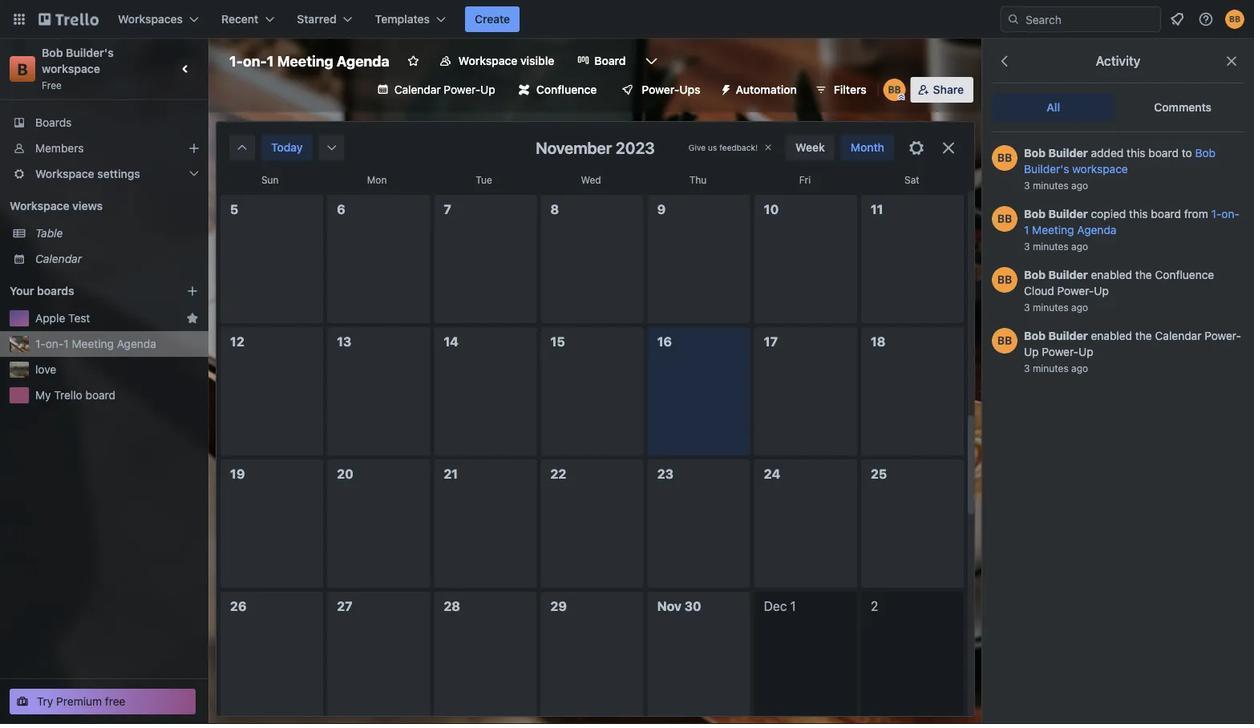 Task type: vqa. For each thing, say whether or not it's contained in the screenshot.


Task type: describe. For each thing, give the bounding box(es) containing it.
8
[[551, 202, 559, 217]]

all
[[1047, 101, 1061, 114]]

give
[[689, 143, 706, 152]]

recent
[[222, 12, 259, 26]]

calendar power-up
[[395, 83, 496, 96]]

from
[[1185, 207, 1209, 221]]

workspace for bob builder's workspace free
[[42, 62, 100, 75]]

members link
[[0, 136, 209, 161]]

members
[[35, 142, 84, 155]]

workspaces
[[118, 12, 183, 26]]

15
[[551, 334, 565, 349]]

1-on-1 meeting agenda inside text field
[[229, 52, 390, 69]]

november 2023
[[536, 138, 655, 157]]

love
[[35, 363, 56, 376]]

3 minutes ago for enabled the calendar power- up power-up
[[1025, 363, 1089, 374]]

Search field
[[1021, 7, 1161, 31]]

bob builder copied this board from
[[1025, 207, 1212, 221]]

12
[[230, 334, 245, 349]]

workspace for workspace visible
[[459, 54, 518, 67]]

thu
[[690, 174, 707, 185]]

automation button
[[714, 77, 807, 103]]

the for calendar
[[1136, 329, 1153, 343]]

my trello board
[[35, 389, 116, 402]]

customize views image
[[644, 53, 660, 69]]

bob down all link
[[1025, 146, 1046, 160]]

free
[[105, 695, 126, 709]]

0 vertical spatial bob builder (bobbuilder40) image
[[884, 79, 906, 101]]

bob builder's workspace free
[[42, 46, 117, 91]]

3 builder from the top
[[1049, 268, 1089, 282]]

table link
[[35, 225, 199, 242]]

love link
[[35, 362, 199, 378]]

enabled for up
[[1092, 268, 1133, 282]]

confluence button
[[509, 77, 607, 103]]

premium
[[56, 695, 102, 709]]

board link
[[568, 48, 636, 74]]

21
[[444, 467, 458, 482]]

this for added
[[1127, 146, 1146, 160]]

all link
[[993, 93, 1116, 122]]

bob inside bob builder's workspace free
[[42, 46, 63, 59]]

b link
[[10, 56, 35, 82]]

added
[[1092, 146, 1124, 160]]

minutes for enabled the confluence cloud power-up
[[1033, 302, 1069, 313]]

dec
[[764, 599, 788, 614]]

board for to
[[1149, 146, 1179, 160]]

Board name text field
[[221, 48, 398, 74]]

starred button
[[287, 6, 362, 32]]

2
[[871, 599, 879, 614]]

activity
[[1097, 53, 1141, 69]]

apple test link
[[35, 311, 180, 327]]

22
[[551, 467, 567, 482]]

bob left copied
[[1025, 207, 1046, 221]]

try premium free button
[[10, 689, 196, 715]]

10
[[764, 202, 779, 217]]

24
[[764, 467, 781, 482]]

on- for 1-on-1 meeting agenda link
[[46, 337, 64, 351]]

3 for copied this board from
[[1025, 241, 1031, 252]]

power- inside enabled the confluence cloud power-up
[[1058, 284, 1095, 298]]

workspaces button
[[108, 6, 209, 32]]

1 vertical spatial 1-on-1 meeting agenda
[[35, 337, 156, 351]]

workspace settings button
[[0, 161, 209, 187]]

19
[[230, 467, 245, 482]]

18
[[871, 334, 886, 349]]

workspace for bob builder's workspace
[[1073, 162, 1129, 176]]

recent button
[[212, 6, 284, 32]]

enabled the confluence cloud power-up
[[1025, 268, 1215, 298]]

up down workspace visible button
[[481, 83, 496, 96]]

your boards
[[10, 284, 74, 298]]

test
[[68, 312, 90, 325]]

apple
[[35, 312, 65, 325]]

calendar inside enabled the calendar power- up power-up
[[1156, 329, 1202, 343]]

14
[[444, 334, 459, 349]]

3 minutes ago for copied this board from
[[1025, 241, 1089, 252]]

calendar for calendar
[[35, 252, 82, 266]]

give us feedback!
[[689, 143, 758, 152]]

bob down 'cloud'
[[1025, 329, 1046, 343]]

2023
[[616, 138, 655, 157]]

apple test
[[35, 312, 90, 325]]

3 for enabled the confluence cloud power-up
[[1025, 302, 1031, 313]]

bob builder (bobbuilder40) image for enabled the confluence cloud power-up
[[993, 267, 1018, 293]]

17
[[764, 334, 778, 349]]

2 sm image from the left
[[324, 140, 340, 156]]

boards
[[37, 284, 74, 298]]

week
[[796, 141, 825, 154]]

9
[[658, 202, 666, 217]]

minutes for copied this board from
[[1033, 241, 1069, 252]]

bob inside "bob builder's workspace"
[[1196, 146, 1217, 160]]

meeting inside 1-on-1 meeting agenda text field
[[277, 52, 334, 69]]

my trello board link
[[35, 388, 199, 404]]

3 for enabled the calendar power- up power-up
[[1025, 363, 1031, 374]]

workspace settings
[[35, 167, 140, 181]]

starred icon image
[[186, 312, 199, 325]]

filters
[[834, 83, 867, 96]]

share
[[934, 83, 964, 96]]

this for copied
[[1130, 207, 1149, 221]]

this member is an admin of this board. image
[[898, 94, 906, 101]]

meeting for 1-on-1 meeting agenda link
[[72, 337, 114, 351]]

create button
[[465, 6, 520, 32]]

workspace for workspace views
[[10, 199, 69, 213]]

confluence inside button
[[537, 83, 597, 96]]

feedback!
[[720, 143, 758, 152]]

boards link
[[0, 110, 209, 136]]

nov 30
[[658, 599, 702, 614]]

1-on- 1 meeting agenda link
[[1025, 207, 1241, 237]]

confluence icon image
[[519, 84, 530, 95]]

bob up 'cloud'
[[1025, 268, 1046, 282]]

your
[[10, 284, 34, 298]]

4 builder from the top
[[1049, 329, 1089, 343]]

week button
[[786, 135, 835, 160]]

builder's for bob builder's workspace free
[[66, 46, 114, 59]]

table
[[35, 227, 63, 240]]

automation
[[736, 83, 797, 96]]

us
[[709, 143, 718, 152]]

primary element
[[0, 0, 1255, 39]]

share button
[[911, 77, 974, 103]]

comments
[[1155, 101, 1213, 114]]

1 builder from the top
[[1049, 146, 1089, 160]]

0 vertical spatial bob builder's workspace link
[[42, 46, 117, 75]]

meeting for 1-on- 1 meeting agenda link
[[1033, 223, 1075, 237]]



Task type: locate. For each thing, give the bounding box(es) containing it.
bob builder down 'cloud'
[[1025, 329, 1089, 343]]

minutes for enabled the calendar power- up power-up
[[1033, 363, 1069, 374]]

0 horizontal spatial bob builder's workspace link
[[42, 46, 117, 75]]

0 horizontal spatial workspace
[[42, 62, 100, 75]]

0 vertical spatial agenda
[[337, 52, 390, 69]]

0 vertical spatial confluence
[[537, 83, 597, 96]]

1- up love
[[35, 337, 46, 351]]

1 horizontal spatial 1-on-1 meeting agenda
[[229, 52, 390, 69]]

settings
[[97, 167, 140, 181]]

board
[[595, 54, 626, 67]]

2 horizontal spatial 1-
[[1212, 207, 1222, 221]]

0 vertical spatial workspace
[[42, 62, 100, 75]]

2 vertical spatial meeting
[[72, 337, 114, 351]]

on- inside 1-on-1 meeting agenda text field
[[243, 52, 267, 69]]

0 vertical spatial builder's
[[66, 46, 114, 59]]

workspace views
[[10, 199, 103, 213]]

up inside enabled the confluence cloud power-up
[[1095, 284, 1110, 298]]

1 vertical spatial meeting
[[1033, 223, 1075, 237]]

builder's inside bob builder's workspace free
[[66, 46, 114, 59]]

0 vertical spatial enabled
[[1092, 268, 1133, 282]]

2 bob builder from the top
[[1025, 329, 1089, 343]]

1 vertical spatial enabled
[[1092, 329, 1133, 343]]

0 vertical spatial workspace
[[459, 54, 518, 67]]

1 vertical spatial bob builder (bobbuilder40) image
[[993, 145, 1018, 171]]

tue
[[476, 174, 493, 185]]

1- inside '1-on- 1 meeting agenda'
[[1212, 207, 1222, 221]]

give us feedback! link
[[689, 143, 758, 152]]

1 inside text field
[[267, 52, 274, 69]]

1 3 from the top
[[1025, 180, 1031, 191]]

bob builder (bobbuilder40) image for enabled the calendar power- up power-up
[[993, 328, 1018, 354]]

starred
[[297, 12, 337, 26]]

calendar down table
[[35, 252, 82, 266]]

to
[[1183, 146, 1193, 160]]

20
[[337, 467, 354, 482]]

enabled inside enabled the calendar power- up power-up
[[1092, 329, 1133, 343]]

workspace
[[42, 62, 100, 75], [1073, 162, 1129, 176]]

ago down enabled the calendar power- up power-up
[[1072, 363, 1089, 374]]

workspace navigation collapse icon image
[[175, 58, 197, 80]]

power- inside button
[[642, 83, 680, 96]]

meeting down starred
[[277, 52, 334, 69]]

2 vertical spatial workspace
[[10, 199, 69, 213]]

nov
[[658, 599, 682, 614]]

builder's down all link
[[1025, 162, 1070, 176]]

2 vertical spatial agenda
[[117, 337, 156, 351]]

builder left added
[[1049, 146, 1089, 160]]

on- down apple
[[46, 337, 64, 351]]

2 vertical spatial bob builder (bobbuilder40) image
[[993, 206, 1018, 232]]

sm image up 6
[[324, 140, 340, 156]]

bob
[[42, 46, 63, 59], [1025, 146, 1046, 160], [1196, 146, 1217, 160], [1025, 207, 1046, 221], [1025, 268, 1046, 282], [1025, 329, 1046, 343]]

1 vertical spatial this
[[1130, 207, 1149, 221]]

3 for added this board to
[[1025, 180, 1031, 191]]

bob builder (bobbuilder40) image
[[1226, 10, 1245, 29], [993, 267, 1018, 293], [993, 328, 1018, 354]]

trello
[[54, 389, 82, 402]]

builder's inside "bob builder's workspace"
[[1025, 162, 1070, 176]]

1 down apple test
[[64, 337, 69, 351]]

enabled down enabled the confluence cloud power-up
[[1092, 329, 1133, 343]]

workspace down create button
[[459, 54, 518, 67]]

workspace visible
[[459, 54, 555, 67]]

up down 'cloud'
[[1025, 345, 1040, 359]]

1 horizontal spatial bob builder's workspace link
[[1025, 146, 1217, 176]]

2 builder from the top
[[1049, 207, 1089, 221]]

board left the to
[[1149, 146, 1179, 160]]

ago down enabled the confluence cloud power-up
[[1072, 302, 1089, 313]]

1- for 1-on-1 meeting agenda link
[[35, 337, 46, 351]]

visible
[[521, 54, 555, 67]]

1-on-1 meeting agenda down starred
[[229, 52, 390, 69]]

the for confluence
[[1136, 268, 1153, 282]]

1 down recent dropdown button
[[267, 52, 274, 69]]

on- inside 1-on-1 meeting agenda link
[[46, 337, 64, 351]]

1 vertical spatial the
[[1136, 329, 1153, 343]]

comments link
[[1122, 93, 1245, 122]]

2 3 minutes ago from the top
[[1025, 241, 1089, 252]]

1 inside '1-on- 1 meeting agenda'
[[1025, 223, 1030, 237]]

calendar link
[[35, 251, 199, 267]]

ago
[[1072, 180, 1089, 191], [1072, 241, 1089, 252], [1072, 302, 1089, 313], [1072, 363, 1089, 374]]

6
[[337, 202, 346, 217]]

up
[[481, 83, 496, 96], [1095, 284, 1110, 298], [1025, 345, 1040, 359], [1079, 345, 1094, 359]]

1 vertical spatial bob builder's workspace link
[[1025, 146, 1217, 176]]

workspace down added
[[1073, 162, 1129, 176]]

enabled down '1-on- 1 meeting agenda'
[[1092, 268, 1133, 282]]

2 vertical spatial board
[[85, 389, 116, 402]]

bob builder for up
[[1025, 329, 1089, 343]]

1 vertical spatial bob builder
[[1025, 329, 1089, 343]]

ago for added this board to
[[1072, 180, 1089, 191]]

calendar for calendar power-up
[[395, 83, 441, 96]]

0 horizontal spatial confluence
[[537, 83, 597, 96]]

2 vertical spatial on-
[[46, 337, 64, 351]]

on- down recent dropdown button
[[243, 52, 267, 69]]

2 vertical spatial calendar
[[1156, 329, 1202, 343]]

0 horizontal spatial 1-on-1 meeting agenda
[[35, 337, 156, 351]]

agenda
[[337, 52, 390, 69], [1078, 223, 1117, 237], [117, 337, 156, 351]]

1 horizontal spatial workspace
[[1073, 162, 1129, 176]]

on- inside '1-on- 1 meeting agenda'
[[1222, 207, 1241, 221]]

1 horizontal spatial on-
[[243, 52, 267, 69]]

30
[[685, 599, 702, 614]]

agenda for 1-on-1 meeting agenda link
[[117, 337, 156, 351]]

2 vertical spatial bob builder (bobbuilder40) image
[[993, 328, 1018, 354]]

enabled inside enabled the confluence cloud power-up
[[1092, 268, 1133, 282]]

0 horizontal spatial meeting
[[72, 337, 114, 351]]

2 enabled from the top
[[1092, 329, 1133, 343]]

1 vertical spatial bob builder (bobbuilder40) image
[[993, 267, 1018, 293]]

the inside enabled the confluence cloud power-up
[[1136, 268, 1153, 282]]

3 ago from the top
[[1072, 302, 1089, 313]]

agenda left the star or unstar board icon
[[337, 52, 390, 69]]

1 minutes from the top
[[1033, 180, 1069, 191]]

4 3 minutes ago from the top
[[1025, 363, 1089, 374]]

0 vertical spatial on-
[[243, 52, 267, 69]]

1 up 'cloud'
[[1025, 223, 1030, 237]]

this
[[1127, 146, 1146, 160], [1130, 207, 1149, 221]]

0 vertical spatial meeting
[[277, 52, 334, 69]]

confluence down visible
[[537, 83, 597, 96]]

minutes for added this board to
[[1033, 180, 1069, 191]]

ago for copied this board from
[[1072, 241, 1089, 252]]

4 minutes from the top
[[1033, 363, 1069, 374]]

4 3 from the top
[[1025, 363, 1031, 374]]

bob right the to
[[1196, 146, 1217, 160]]

meeting up 'cloud'
[[1033, 223, 1075, 237]]

power-ups button
[[610, 77, 711, 103]]

agenda inside text field
[[337, 52, 390, 69]]

5
[[230, 202, 239, 217]]

add board image
[[186, 285, 199, 298]]

3 minutes ago for added this board to
[[1025, 180, 1089, 191]]

on- for 1-on- 1 meeting agenda link
[[1222, 207, 1241, 221]]

the down enabled the confluence cloud power-up
[[1136, 329, 1153, 343]]

ups
[[680, 83, 701, 96]]

29
[[551, 599, 567, 614]]

create
[[475, 12, 510, 26]]

sm image
[[234, 140, 250, 156], [324, 140, 340, 156]]

1 enabled from the top
[[1092, 268, 1133, 282]]

confluence inside enabled the confluence cloud power-up
[[1156, 268, 1215, 282]]

0 horizontal spatial agenda
[[117, 337, 156, 351]]

3 3 from the top
[[1025, 302, 1031, 313]]

0 horizontal spatial calendar
[[35, 252, 82, 266]]

the inside enabled the calendar power- up power-up
[[1136, 329, 1153, 343]]

1-on-1 meeting agenda down apple test link
[[35, 337, 156, 351]]

1 3 minutes ago from the top
[[1025, 180, 1089, 191]]

calendar down the star or unstar board icon
[[395, 83, 441, 96]]

0 notifications image
[[1168, 10, 1188, 29]]

1 horizontal spatial confluence
[[1156, 268, 1215, 282]]

sm image
[[714, 77, 736, 99]]

0 horizontal spatial sm image
[[234, 140, 250, 156]]

2 horizontal spatial agenda
[[1078, 223, 1117, 237]]

sat
[[905, 174, 920, 185]]

workspace for workspace settings
[[35, 167, 94, 181]]

agenda for 1-on- 1 meeting agenda link
[[1078, 223, 1117, 237]]

calendar down enabled the confluence cloud power-up
[[1156, 329, 1202, 343]]

bob builder
[[1025, 268, 1089, 282], [1025, 329, 1089, 343]]

templates
[[375, 12, 430, 26]]

bob builder's workspace link up the free
[[42, 46, 117, 75]]

workspace up the free
[[42, 62, 100, 75]]

meeting inside 1-on-1 meeting agenda link
[[72, 337, 114, 351]]

sun
[[261, 174, 279, 185]]

1 horizontal spatial agenda
[[337, 52, 390, 69]]

0 vertical spatial calendar
[[395, 83, 441, 96]]

up down enabled the confluence cloud power-up
[[1079, 345, 1094, 359]]

0 horizontal spatial builder's
[[66, 46, 114, 59]]

wed
[[581, 174, 602, 185]]

agenda down copied
[[1078, 223, 1117, 237]]

confluence
[[537, 83, 597, 96], [1156, 268, 1215, 282]]

board down love link
[[85, 389, 116, 402]]

search image
[[1008, 13, 1021, 26]]

back to home image
[[39, 6, 99, 32]]

my
[[35, 389, 51, 402]]

2 horizontal spatial meeting
[[1033, 223, 1075, 237]]

1- inside text field
[[229, 52, 243, 69]]

bob builder's workspace link up bob builder copied this board from
[[1025, 146, 1217, 176]]

bob builder for power-
[[1025, 268, 1089, 282]]

0 vertical spatial 1-
[[229, 52, 243, 69]]

meeting inside '1-on- 1 meeting agenda'
[[1033, 223, 1075, 237]]

1- right the from
[[1212, 207, 1222, 221]]

views
[[72, 199, 103, 213]]

2 horizontal spatial on-
[[1222, 207, 1241, 221]]

2 3 from the top
[[1025, 241, 1031, 252]]

1 vertical spatial board
[[1152, 207, 1182, 221]]

1 vertical spatial 1-
[[1212, 207, 1222, 221]]

builder left copied
[[1049, 207, 1089, 221]]

mon
[[367, 174, 387, 185]]

bob builder (bobbuilder40) image
[[884, 79, 906, 101], [993, 145, 1018, 171], [993, 206, 1018, 232]]

builder's for bob builder's workspace
[[1025, 162, 1070, 176]]

1 the from the top
[[1136, 268, 1153, 282]]

28
[[444, 599, 461, 614]]

on- right the from
[[1222, 207, 1241, 221]]

workspace visible button
[[430, 48, 564, 74]]

2 vertical spatial 1-
[[35, 337, 46, 351]]

cloud
[[1025, 284, 1055, 298]]

0 vertical spatial bob builder (bobbuilder40) image
[[1226, 10, 1245, 29]]

builder's
[[66, 46, 114, 59], [1025, 162, 1070, 176]]

3 3 minutes ago from the top
[[1025, 302, 1089, 313]]

0 vertical spatial board
[[1149, 146, 1179, 160]]

1 bob builder from the top
[[1025, 268, 1089, 282]]

1 vertical spatial agenda
[[1078, 223, 1117, 237]]

calendar
[[395, 83, 441, 96], [35, 252, 82, 266], [1156, 329, 1202, 343]]

this right added
[[1127, 146, 1146, 160]]

1- down recent
[[229, 52, 243, 69]]

3 minutes ago
[[1025, 180, 1089, 191], [1025, 241, 1089, 252], [1025, 302, 1089, 313], [1025, 363, 1089, 374]]

0 vertical spatial 1-on-1 meeting agenda
[[229, 52, 390, 69]]

calendar power-up link
[[367, 77, 505, 103]]

1 vertical spatial confluence
[[1156, 268, 1215, 282]]

1- for 1-on- 1 meeting agenda link
[[1212, 207, 1222, 221]]

3 minutes ago for enabled the confluence cloud power-up
[[1025, 302, 1089, 313]]

7
[[444, 202, 451, 217]]

your boards with 4 items element
[[10, 282, 162, 301]]

bob builder's workspace link
[[42, 46, 117, 75], [1025, 146, 1217, 176]]

ago for enabled the confluence cloud power-up
[[1072, 302, 1089, 313]]

boards
[[35, 116, 72, 129]]

board for from
[[1152, 207, 1182, 221]]

builder down 'cloud'
[[1049, 329, 1089, 343]]

2 horizontal spatial calendar
[[1156, 329, 1202, 343]]

25
[[871, 467, 888, 482]]

1 horizontal spatial sm image
[[324, 140, 340, 156]]

1 vertical spatial workspace
[[35, 167, 94, 181]]

confluence down the from
[[1156, 268, 1215, 282]]

16
[[658, 334, 672, 349]]

bob builder added this board to
[[1025, 146, 1196, 160]]

b
[[17, 59, 28, 78]]

up up enabled the calendar power- up power-up
[[1095, 284, 1110, 298]]

4 ago from the top
[[1072, 363, 1089, 374]]

bob builder (bobbuilder40) image for bob builder copied this board from
[[993, 206, 1018, 232]]

1 vertical spatial calendar
[[35, 252, 82, 266]]

workspace up table
[[10, 199, 69, 213]]

ago for enabled the calendar power- up power-up
[[1072, 363, 1089, 374]]

2 ago from the top
[[1072, 241, 1089, 252]]

ago down bob builder added this board to
[[1072, 180, 1089, 191]]

bob builder (bobbuilder40) image for bob builder added this board to
[[993, 145, 1018, 171]]

1 horizontal spatial builder's
[[1025, 162, 1070, 176]]

workspace down members
[[35, 167, 94, 181]]

0 vertical spatial this
[[1127, 146, 1146, 160]]

fri
[[800, 174, 811, 185]]

builder's down back to home 'image'
[[66, 46, 114, 59]]

builder up 'cloud'
[[1049, 268, 1089, 282]]

enabled
[[1092, 268, 1133, 282], [1092, 329, 1133, 343]]

26
[[230, 599, 247, 614]]

enabled for power-
[[1092, 329, 1133, 343]]

sm image up 5
[[234, 140, 250, 156]]

agenda inside '1-on- 1 meeting agenda'
[[1078, 223, 1117, 237]]

0 horizontal spatial on-
[[46, 337, 64, 351]]

0 horizontal spatial 1-
[[35, 337, 46, 351]]

workspace inside workspace visible button
[[459, 54, 518, 67]]

27
[[337, 599, 353, 614]]

bob builder up 'cloud'
[[1025, 268, 1089, 282]]

the down '1-on- 1 meeting agenda'
[[1136, 268, 1153, 282]]

1 horizontal spatial meeting
[[277, 52, 334, 69]]

star or unstar board image
[[407, 55, 420, 67]]

copied
[[1092, 207, 1127, 221]]

1 vertical spatial builder's
[[1025, 162, 1070, 176]]

2 the from the top
[[1136, 329, 1153, 343]]

workspace inside workspace settings popup button
[[35, 167, 94, 181]]

2 minutes from the top
[[1033, 241, 1069, 252]]

1 sm image from the left
[[234, 140, 250, 156]]

1 right the dec
[[791, 599, 797, 614]]

1 horizontal spatial 1-
[[229, 52, 243, 69]]

3 minutes from the top
[[1033, 302, 1069, 313]]

workspace
[[459, 54, 518, 67], [35, 167, 94, 181], [10, 199, 69, 213]]

1 horizontal spatial calendar
[[395, 83, 441, 96]]

0 vertical spatial the
[[1136, 268, 1153, 282]]

meeting down test
[[72, 337, 114, 351]]

agenda up love link
[[117, 337, 156, 351]]

1 vertical spatial workspace
[[1073, 162, 1129, 176]]

1 vertical spatial on-
[[1222, 207, 1241, 221]]

this right copied
[[1130, 207, 1149, 221]]

1 ago from the top
[[1072, 180, 1089, 191]]

workspace inside bob builder's workspace free
[[42, 62, 100, 75]]

board left the from
[[1152, 207, 1182, 221]]

workspace inside "bob builder's workspace"
[[1073, 162, 1129, 176]]

open information menu image
[[1199, 11, 1215, 27]]

bob up the free
[[42, 46, 63, 59]]

templates button
[[366, 6, 456, 32]]

november
[[536, 138, 612, 157]]

dec 1
[[764, 599, 797, 614]]

ago down bob builder copied this board from
[[1072, 241, 1089, 252]]

0 vertical spatial bob builder
[[1025, 268, 1089, 282]]



